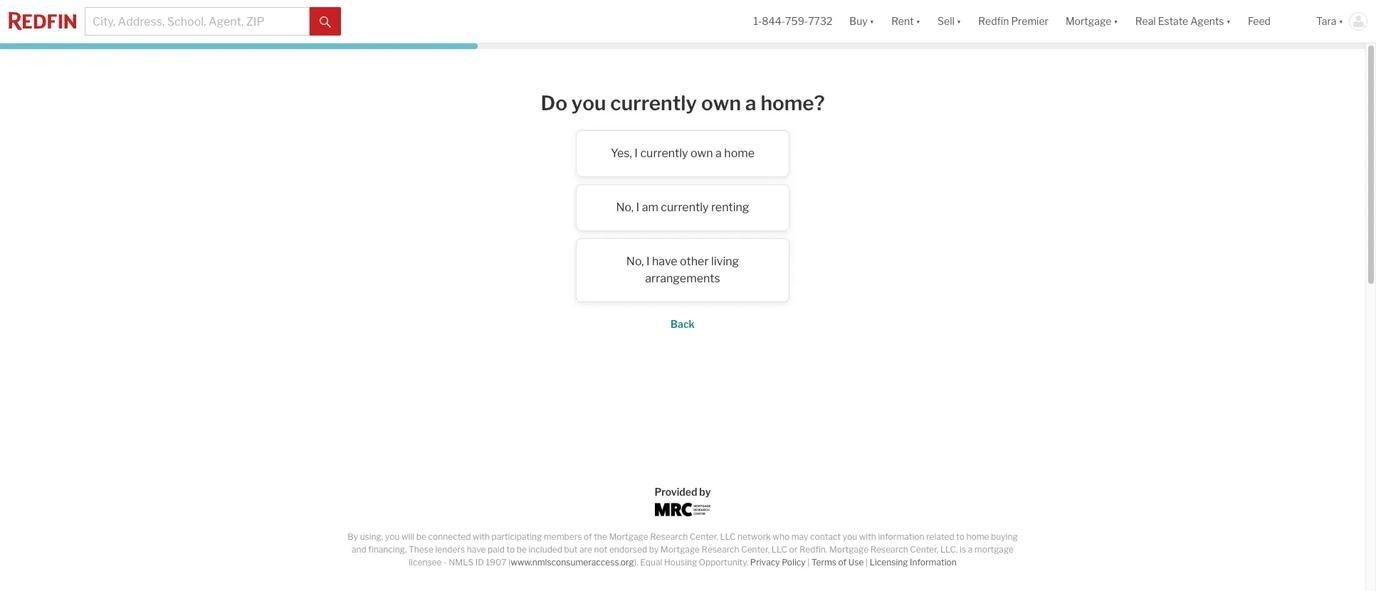Task type: describe. For each thing, give the bounding box(es) containing it.
2 horizontal spatial you
[[843, 532, 858, 543]]

▾ for mortgage ▾
[[1114, 15, 1119, 27]]

opportunity.
[[699, 558, 749, 568]]

2 horizontal spatial research
[[871, 545, 909, 556]]

no, i have other living arrangements
[[627, 255, 739, 285]]

licensee
[[409, 558, 442, 568]]

related
[[927, 532, 955, 543]]

may
[[792, 532, 809, 543]]

1-844-759-7732 link
[[754, 15, 833, 27]]

mortgage
[[975, 545, 1014, 556]]

sell ▾ button
[[938, 0, 962, 43]]

www.nmlsconsumeraccess.org
[[511, 558, 634, 568]]

or
[[789, 545, 798, 556]]

mortgage up use
[[830, 545, 869, 556]]

mortgage up housing
[[661, 545, 700, 556]]

▾ for sell ▾
[[957, 15, 962, 27]]

-
[[444, 558, 447, 568]]

tara ▾
[[1317, 15, 1344, 27]]

yes,
[[611, 146, 632, 160]]

mortgage up the endorsed
[[609, 532, 649, 543]]

back button
[[671, 318, 695, 330]]

i for currently
[[635, 146, 638, 160]]

1 vertical spatial be
[[517, 545, 527, 556]]

rent
[[892, 15, 914, 27]]

other
[[680, 255, 709, 268]]

endorsed
[[610, 545, 647, 556]]

rent ▾ button
[[892, 0, 921, 43]]

buy ▾
[[850, 15, 875, 27]]

1 vertical spatial llc
[[772, 545, 788, 556]]

0 vertical spatial by
[[700, 486, 711, 499]]

www.nmlsconsumeraccess.org ). equal housing opportunity. privacy policy | terms of use | licensing information
[[511, 558, 957, 568]]

mortgage research center image
[[655, 504, 711, 517]]

mortgage ▾ button
[[1058, 0, 1127, 43]]

yes, i currently own a home
[[611, 146, 755, 160]]

information
[[910, 558, 957, 568]]

mortgage ▾
[[1066, 15, 1119, 27]]

i for have
[[647, 255, 650, 268]]

and
[[352, 545, 367, 556]]

back
[[671, 318, 695, 330]]

home inside by using, you will be connected with participating members of the mortgage research center, llc network who may contact you with information related to home buying and financing. these lenders have paid to be included but are not endorsed by mortgage research center, llc or redfin. mortgage research center, llc. is a mortgage licensee - nmls id 1907 (
[[967, 532, 990, 543]]

licensing information link
[[870, 558, 957, 568]]

contact
[[811, 532, 841, 543]]

0 vertical spatial be
[[416, 532, 427, 543]]

am
[[642, 201, 659, 214]]

financing.
[[368, 545, 407, 556]]

buy
[[850, 15, 868, 27]]

privacy policy link
[[751, 558, 806, 568]]

arrangements
[[645, 272, 721, 285]]

are
[[580, 545, 593, 556]]

1 horizontal spatial research
[[702, 545, 740, 556]]

network
[[738, 532, 771, 543]]

id
[[476, 558, 484, 568]]

do you currently own a home?
[[541, 91, 825, 115]]

equal
[[641, 558, 663, 568]]

rent ▾ button
[[883, 0, 929, 43]]

▾ for tara ▾
[[1339, 15, 1344, 27]]

1-
[[754, 15, 762, 27]]

these
[[409, 545, 434, 556]]

844-
[[762, 15, 786, 27]]

currently for i
[[641, 146, 688, 160]]

llc.
[[941, 545, 958, 556]]

using,
[[360, 532, 383, 543]]

▾ for rent ▾
[[916, 15, 921, 27]]

have inside no, i have other living arrangements
[[652, 255, 678, 268]]

0 horizontal spatial center,
[[690, 532, 718, 543]]

mortgage ▾ button
[[1066, 0, 1119, 43]]

(
[[508, 558, 511, 568]]

redfin
[[979, 15, 1010, 27]]

real estate agents ▾ link
[[1136, 0, 1231, 43]]

is
[[960, 545, 967, 556]]

members
[[544, 532, 582, 543]]

1 | from the left
[[808, 558, 810, 568]]

redfin premier button
[[970, 0, 1058, 43]]

but
[[564, 545, 578, 556]]

1 horizontal spatial to
[[957, 532, 965, 543]]

estate
[[1159, 15, 1189, 27]]

included
[[529, 545, 563, 556]]

terms
[[812, 558, 837, 568]]



Task type: locate. For each thing, give the bounding box(es) containing it.
0 horizontal spatial llc
[[720, 532, 736, 543]]

no, down 'am'
[[627, 255, 644, 268]]

0 horizontal spatial have
[[467, 545, 486, 556]]

have up arrangements
[[652, 255, 678, 268]]

to up '('
[[507, 545, 515, 556]]

not
[[594, 545, 608, 556]]

no,
[[616, 201, 634, 214], [627, 255, 644, 268]]

have
[[652, 255, 678, 268], [467, 545, 486, 556]]

| down redfin.
[[808, 558, 810, 568]]

1 with from the left
[[473, 532, 490, 543]]

1 vertical spatial own
[[691, 146, 713, 160]]

a inside by using, you will be connected with participating members of the mortgage research center, llc network who may contact you with information related to home buying and financing. these lenders have paid to be included but are not endorsed by mortgage research center, llc or redfin. mortgage research center, llc. is a mortgage licensee - nmls id 1907 (
[[968, 545, 973, 556]]

mortgage inside dropdown button
[[1066, 15, 1112, 27]]

sell ▾ button
[[929, 0, 970, 43]]

research up licensing
[[871, 545, 909, 556]]

mortgage
[[1066, 15, 1112, 27], [609, 532, 649, 543], [661, 545, 700, 556], [830, 545, 869, 556]]

currently for you
[[611, 91, 697, 115]]

1 vertical spatial a
[[968, 545, 973, 556]]

0 vertical spatial have
[[652, 255, 678, 268]]

0 vertical spatial of
[[584, 532, 592, 543]]

2 vertical spatial currently
[[661, 201, 709, 214]]

7732
[[808, 15, 833, 27]]

buying
[[991, 532, 1018, 543]]

have inside by using, you will be connected with participating members of the mortgage research center, llc network who may contact you with information related to home buying and financing. these lenders have paid to be included but are not endorsed by mortgage research center, llc or redfin. mortgage research center, llc. is a mortgage licensee - nmls id 1907 (
[[467, 545, 486, 556]]

sell
[[938, 15, 955, 27]]

nmls
[[449, 558, 474, 568]]

by
[[348, 532, 358, 543]]

agents
[[1191, 15, 1225, 27]]

759-
[[786, 15, 809, 27]]

llc
[[720, 532, 736, 543], [772, 545, 788, 556]]

feed
[[1249, 15, 1271, 27]]

|
[[808, 558, 810, 568], [866, 558, 868, 568]]

no, inside no, i have other living arrangements
[[627, 255, 644, 268]]

▾ inside mortgage ▾ dropdown button
[[1114, 15, 1119, 27]]

0 vertical spatial own
[[701, 91, 741, 115]]

by inside by using, you will be connected with participating members of the mortgage research center, llc network who may contact you with information related to home buying and financing. these lenders have paid to be included but are not endorsed by mortgage research center, llc or redfin. mortgage research center, llc. is a mortgage licensee - nmls id 1907 (
[[649, 545, 659, 556]]

0 horizontal spatial research
[[650, 532, 688, 543]]

paid
[[488, 545, 505, 556]]

).
[[634, 558, 639, 568]]

redfin premier
[[979, 15, 1049, 27]]

provided by
[[655, 486, 711, 499]]

with up paid
[[473, 532, 490, 543]]

1 horizontal spatial you
[[572, 91, 606, 115]]

by using, you will be connected with participating members of the mortgage research center, llc network who may contact you with information related to home buying and financing. these lenders have paid to be included but are not endorsed by mortgage research center, llc or redfin. mortgage research center, llc. is a mortgage licensee - nmls id 1907 (
[[348, 532, 1018, 568]]

of for members
[[584, 532, 592, 543]]

| right use
[[866, 558, 868, 568]]

of inside by using, you will be connected with participating members of the mortgage research center, llc network who may contact you with information related to home buying and financing. these lenders have paid to be included but are not endorsed by mortgage research center, llc or redfin. mortgage research center, llc. is a mortgage licensee - nmls id 1907 (
[[584, 532, 592, 543]]

buy ▾ button
[[841, 0, 883, 43]]

to up is on the right of the page
[[957, 532, 965, 543]]

home up mortgage
[[967, 532, 990, 543]]

▾ inside sell ▾ dropdown button
[[957, 15, 962, 27]]

be down participating on the left bottom of page
[[517, 545, 527, 556]]

participating
[[492, 532, 542, 543]]

research up opportunity.
[[702, 545, 740, 556]]

no, for no, i have other living arrangements
[[627, 255, 644, 268]]

1 horizontal spatial center,
[[742, 545, 770, 556]]

0 horizontal spatial with
[[473, 532, 490, 543]]

be
[[416, 532, 427, 543], [517, 545, 527, 556]]

submit search image
[[320, 16, 331, 28]]

currently
[[611, 91, 697, 115], [641, 146, 688, 160], [661, 201, 709, 214]]

1 horizontal spatial home
[[967, 532, 990, 543]]

by up equal
[[649, 545, 659, 556]]

0 vertical spatial a
[[716, 146, 722, 160]]

who
[[773, 532, 790, 543]]

be up these
[[416, 532, 427, 543]]

have up 'id'
[[467, 545, 486, 556]]

home inside do you currently own a home? option group
[[725, 146, 755, 160]]

center, up opportunity.
[[690, 532, 718, 543]]

0 vertical spatial no,
[[616, 201, 634, 214]]

5 ▾ from the left
[[1227, 15, 1231, 27]]

will
[[402, 532, 415, 543]]

0 horizontal spatial be
[[416, 532, 427, 543]]

0 horizontal spatial to
[[507, 545, 515, 556]]

mortgage left real
[[1066, 15, 1112, 27]]

you right "do"
[[572, 91, 606, 115]]

▾ right "buy"
[[870, 15, 875, 27]]

4 ▾ from the left
[[1114, 15, 1119, 27]]

privacy
[[751, 558, 780, 568]]

2 vertical spatial i
[[647, 255, 650, 268]]

do you currently own a home? option group
[[398, 130, 968, 302]]

currently right 'am'
[[661, 201, 709, 214]]

home up renting
[[725, 146, 755, 160]]

buy ▾ button
[[850, 0, 875, 43]]

a right is on the right of the page
[[968, 545, 973, 556]]

tara
[[1317, 15, 1337, 27]]

research up housing
[[650, 532, 688, 543]]

1 horizontal spatial with
[[859, 532, 877, 543]]

▾ inside buy ▾ dropdown button
[[870, 15, 875, 27]]

i for am
[[636, 201, 640, 214]]

a up renting
[[716, 146, 722, 160]]

a home?
[[746, 91, 825, 115]]

llc up opportunity.
[[720, 532, 736, 543]]

housing
[[665, 558, 697, 568]]

research
[[650, 532, 688, 543], [702, 545, 740, 556], [871, 545, 909, 556]]

the
[[594, 532, 607, 543]]

policy
[[782, 558, 806, 568]]

0 vertical spatial i
[[635, 146, 638, 160]]

of left use
[[839, 558, 847, 568]]

▾ right 'tara'
[[1339, 15, 1344, 27]]

0 horizontal spatial you
[[385, 532, 400, 543]]

1 vertical spatial currently
[[641, 146, 688, 160]]

of for terms
[[839, 558, 847, 568]]

▾ right agents
[[1227, 15, 1231, 27]]

1 vertical spatial home
[[967, 532, 990, 543]]

0 vertical spatial llc
[[720, 532, 736, 543]]

0 horizontal spatial a
[[716, 146, 722, 160]]

renting
[[711, 201, 750, 214]]

i left 'am'
[[636, 201, 640, 214]]

rent ▾
[[892, 15, 921, 27]]

0 horizontal spatial home
[[725, 146, 755, 160]]

▾ inside real estate agents ▾ link
[[1227, 15, 1231, 27]]

1 vertical spatial no,
[[627, 255, 644, 268]]

lenders
[[435, 545, 465, 556]]

0 horizontal spatial by
[[649, 545, 659, 556]]

information
[[878, 532, 925, 543]]

▾ for buy ▾
[[870, 15, 875, 27]]

1 horizontal spatial |
[[866, 558, 868, 568]]

0 vertical spatial to
[[957, 532, 965, 543]]

real estate agents ▾ button
[[1127, 0, 1240, 43]]

living
[[711, 255, 739, 268]]

1 ▾ from the left
[[870, 15, 875, 27]]

you up financing.
[[385, 532, 400, 543]]

with up use
[[859, 532, 877, 543]]

own inside option group
[[691, 146, 713, 160]]

a
[[716, 146, 722, 160], [968, 545, 973, 556]]

you right contact
[[843, 532, 858, 543]]

of left the
[[584, 532, 592, 543]]

0 horizontal spatial of
[[584, 532, 592, 543]]

premier
[[1012, 15, 1049, 27]]

feed button
[[1240, 0, 1308, 43]]

center,
[[690, 532, 718, 543], [742, 545, 770, 556], [910, 545, 939, 556]]

real estate agents ▾
[[1136, 15, 1231, 27]]

do
[[541, 91, 568, 115]]

1 vertical spatial of
[[839, 558, 847, 568]]

1-844-759-7732
[[754, 15, 833, 27]]

1 vertical spatial by
[[649, 545, 659, 556]]

home
[[725, 146, 755, 160], [967, 532, 990, 543]]

licensing
[[870, 558, 908, 568]]

2 with from the left
[[859, 532, 877, 543]]

own down do you currently own a home?
[[691, 146, 713, 160]]

use
[[849, 558, 864, 568]]

2 horizontal spatial center,
[[910, 545, 939, 556]]

1 vertical spatial to
[[507, 545, 515, 556]]

1 horizontal spatial a
[[968, 545, 973, 556]]

1 vertical spatial have
[[467, 545, 486, 556]]

redfin.
[[800, 545, 828, 556]]

own
[[701, 91, 741, 115], [691, 146, 713, 160]]

▾ right rent
[[916, 15, 921, 27]]

1 horizontal spatial be
[[517, 545, 527, 556]]

currently right yes,
[[641, 146, 688, 160]]

by up mortgage research center image
[[700, 486, 711, 499]]

provided
[[655, 486, 698, 499]]

2 ▾ from the left
[[916, 15, 921, 27]]

6 ▾ from the left
[[1339, 15, 1344, 27]]

City, Address, School, Agent, ZIP search field
[[85, 7, 310, 36]]

i right yes,
[[635, 146, 638, 160]]

0 vertical spatial home
[[725, 146, 755, 160]]

i inside no, i have other living arrangements
[[647, 255, 650, 268]]

1 horizontal spatial by
[[700, 486, 711, 499]]

0 horizontal spatial |
[[808, 558, 810, 568]]

real
[[1136, 15, 1156, 27]]

own for a
[[691, 146, 713, 160]]

www.nmlsconsumeraccess.org link
[[511, 558, 634, 568]]

by
[[700, 486, 711, 499], [649, 545, 659, 556]]

terms of use link
[[812, 558, 864, 568]]

own for a home?
[[701, 91, 741, 115]]

▾ right "sell"
[[957, 15, 962, 27]]

3 ▾ from the left
[[957, 15, 962, 27]]

no, i am currently renting
[[616, 201, 750, 214]]

1 vertical spatial i
[[636, 201, 640, 214]]

no, left 'am'
[[616, 201, 634, 214]]

center, down "network"
[[742, 545, 770, 556]]

no, for no, i am currently renting
[[616, 201, 634, 214]]

a inside option group
[[716, 146, 722, 160]]

1907
[[486, 558, 507, 568]]

connected
[[428, 532, 471, 543]]

1 horizontal spatial llc
[[772, 545, 788, 556]]

0 vertical spatial currently
[[611, 91, 697, 115]]

currently up the yes, i currently own a home at the top of page
[[611, 91, 697, 115]]

llc up privacy policy link
[[772, 545, 788, 556]]

1 horizontal spatial of
[[839, 558, 847, 568]]

1 horizontal spatial have
[[652, 255, 678, 268]]

own up the yes, i currently own a home at the top of page
[[701, 91, 741, 115]]

▾ left real
[[1114, 15, 1119, 27]]

you
[[572, 91, 606, 115], [385, 532, 400, 543], [843, 532, 858, 543]]

▾ inside rent ▾ dropdown button
[[916, 15, 921, 27]]

sell ▾
[[938, 15, 962, 27]]

i up arrangements
[[647, 255, 650, 268]]

2 | from the left
[[866, 558, 868, 568]]

center, up information
[[910, 545, 939, 556]]



Task type: vqa. For each thing, say whether or not it's contained in the screenshot.
E.G. Office, Balcony, Modern TEXT BOX
no



